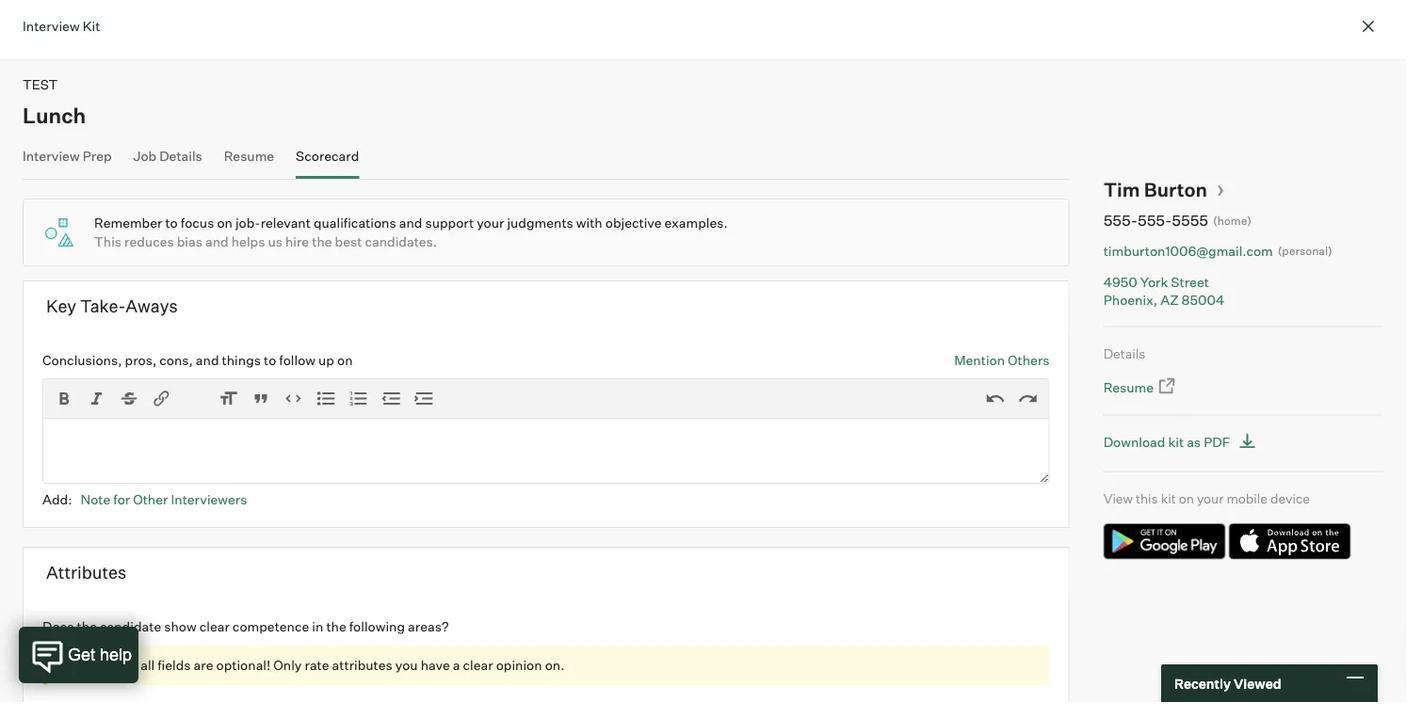 Task type: vqa. For each thing, say whether or not it's contained in the screenshot.
Technical Interview
no



Task type: describe. For each thing, give the bounding box(es) containing it.
view this kit on your mobile device
[[1104, 490, 1311, 507]]

york
[[1141, 274, 1169, 290]]

timburton1006@gmail.com (personal)
[[1104, 243, 1333, 260]]

interviewers
[[171, 491, 247, 508]]

prep
[[83, 147, 112, 164]]

(personal)
[[1278, 244, 1333, 258]]

0 vertical spatial resume
[[224, 147, 274, 164]]

examples.
[[665, 215, 728, 231]]

kit
[[83, 17, 100, 34]]

mention others
[[955, 352, 1050, 368]]

focus
[[181, 215, 214, 231]]

optional!
[[216, 657, 271, 674]]

1 vertical spatial details
[[1104, 345, 1146, 362]]

test
[[23, 76, 58, 93]]

2 555- from the left
[[1138, 211, 1172, 230]]

does the candidate show clear competence in the following areas?
[[42, 619, 449, 635]]

4950
[[1104, 274, 1138, 290]]

follow
[[279, 352, 316, 368]]

device
[[1271, 490, 1311, 507]]

things
[[222, 352, 261, 368]]

download kit as pdf
[[1104, 434, 1231, 450]]

best
[[335, 234, 362, 250]]

areas?
[[408, 619, 449, 635]]

1 horizontal spatial clear
[[463, 657, 493, 674]]

note for other interviewers link
[[81, 491, 247, 508]]

conclusions,
[[42, 352, 122, 368]]

(home)
[[1214, 213, 1252, 228]]

to inside remember to focus on job-relevant qualifications and support your judgments with objective examples. this reduces bias and helps us hire the best candidates.
[[165, 215, 178, 231]]

0 horizontal spatial resume link
[[224, 147, 274, 175]]

remember to focus on job-relevant qualifications and support your judgments with objective examples. this reduces bias and helps us hire the best candidates.
[[94, 215, 728, 250]]

relevant
[[261, 215, 311, 231]]

4950 york street phoenix, az 85004
[[1104, 274, 1225, 309]]

opinion
[[496, 657, 542, 674]]

this
[[1136, 490, 1159, 507]]

qualifications
[[314, 215, 396, 231]]

objective
[[606, 215, 662, 231]]

1 555- from the left
[[1104, 211, 1138, 230]]

interview for interview prep
[[23, 147, 80, 164]]

add:
[[42, 491, 72, 508]]

tim
[[1104, 178, 1141, 202]]

the inside remember to focus on job-relevant qualifications and support your judgments with objective examples. this reduces bias and helps us hire the best candidates.
[[312, 234, 332, 250]]

does
[[42, 619, 74, 635]]

close image
[[1358, 15, 1380, 38]]

are
[[194, 657, 213, 674]]

1 horizontal spatial your
[[1198, 490, 1224, 507]]

attributes
[[332, 657, 393, 674]]

kit inside the download kit as pdf link
[[1169, 434, 1185, 450]]

key take-aways
[[46, 295, 178, 317]]

on for remember
[[217, 215, 233, 231]]

remember
[[94, 215, 162, 231]]

pros,
[[125, 352, 157, 368]]

you
[[396, 657, 418, 674]]

on.
[[545, 657, 565, 674]]

reduces
[[124, 234, 174, 250]]

your inside remember to focus on job-relevant qualifications and support your judgments with objective examples. this reduces bias and helps us hire the best candidates.
[[477, 215, 504, 231]]

tim burton link
[[1104, 178, 1225, 202]]

bias
[[177, 234, 203, 250]]

attributes
[[46, 562, 127, 583]]

helps
[[232, 234, 265, 250]]

job-
[[236, 215, 261, 231]]

have
[[421, 657, 450, 674]]

timburton1006@gmail.com link
[[1104, 242, 1274, 261]]

other
[[133, 491, 168, 508]]

download kit as pdf link
[[1104, 430, 1262, 455]]

candidates.
[[365, 234, 437, 250]]

take-
[[80, 295, 126, 317]]

conclusions, pros, cons, and things to follow up on
[[42, 352, 353, 368]]

details inside the job details link
[[159, 147, 202, 164]]

0 vertical spatial and
[[399, 215, 423, 231]]

in
[[312, 619, 324, 635]]

mention
[[955, 352, 1005, 368]]



Task type: locate. For each thing, give the bounding box(es) containing it.
1 horizontal spatial on
[[337, 352, 353, 368]]

resume up "job-" on the left top of the page
[[224, 147, 274, 164]]

and down "focus"
[[205, 234, 229, 250]]

candidate
[[100, 619, 161, 635]]

0 horizontal spatial to
[[165, 215, 178, 231]]

resume up download
[[1104, 380, 1154, 396]]

1 vertical spatial clear
[[463, 657, 493, 674]]

1 vertical spatial resume link
[[1104, 377, 1178, 398]]

judgments
[[507, 215, 574, 231]]

0 horizontal spatial your
[[477, 215, 504, 231]]

0 vertical spatial details
[[159, 147, 202, 164]]

hire
[[285, 234, 309, 250]]

on
[[217, 215, 233, 231], [337, 352, 353, 368], [1180, 490, 1195, 507]]

job details link
[[133, 147, 202, 175]]

cons,
[[159, 352, 193, 368]]

view
[[1104, 490, 1133, 507]]

0 vertical spatial on
[[217, 215, 233, 231]]

aways
[[126, 295, 178, 317]]

on inside remember to focus on job-relevant qualifications and support your judgments with objective examples. this reduces bias and helps us hire the best candidates.
[[217, 215, 233, 231]]

details right job
[[159, 147, 202, 164]]

job
[[133, 147, 157, 164]]

interview
[[23, 17, 80, 34], [23, 147, 80, 164]]

rate
[[305, 657, 329, 674]]

all
[[141, 657, 155, 674]]

1 vertical spatial interview
[[23, 147, 80, 164]]

only
[[274, 657, 302, 674]]

this
[[94, 234, 122, 250]]

0 vertical spatial your
[[477, 215, 504, 231]]

scorecard link
[[296, 147, 359, 175]]

a
[[453, 657, 460, 674]]

1 vertical spatial and
[[205, 234, 229, 250]]

resume link
[[224, 147, 274, 175], [1104, 377, 1178, 398]]

2 horizontal spatial on
[[1180, 490, 1195, 507]]

remember,
[[66, 657, 138, 674]]

on right this
[[1180, 490, 1195, 507]]

clear right the show
[[199, 619, 230, 635]]

interview left kit
[[23, 17, 80, 34]]

interview kit
[[23, 17, 100, 34]]

2 interview from the top
[[23, 147, 80, 164]]

show
[[164, 619, 197, 635]]

0 horizontal spatial clear
[[199, 619, 230, 635]]

timburton1006@gmail.com
[[1104, 243, 1274, 260]]

1 horizontal spatial to
[[264, 352, 276, 368]]

details down phoenix,
[[1104, 345, 1146, 362]]

0 vertical spatial resume link
[[224, 147, 274, 175]]

0 horizontal spatial resume
[[224, 147, 274, 164]]

555-
[[1104, 211, 1138, 230], [1138, 211, 1172, 230]]

resume
[[224, 147, 274, 164], [1104, 380, 1154, 396]]

to
[[165, 215, 178, 231], [264, 352, 276, 368]]

up
[[319, 352, 334, 368]]

key
[[46, 295, 76, 317]]

None text field
[[42, 418, 1050, 484]]

recently viewed
[[1175, 676, 1282, 692]]

competence
[[233, 619, 309, 635]]

85004
[[1182, 292, 1225, 309]]

the right hire
[[312, 234, 332, 250]]

interview prep link
[[23, 147, 112, 175]]

resume inside resume link
[[1104, 380, 1154, 396]]

1 vertical spatial your
[[1198, 490, 1224, 507]]

and right cons,
[[196, 352, 219, 368]]

resume link up download
[[1104, 377, 1178, 398]]

for
[[113, 491, 130, 508]]

as
[[1187, 434, 1202, 450]]

lunch
[[23, 102, 86, 128]]

0 vertical spatial kit
[[1169, 434, 1185, 450]]

0 vertical spatial interview
[[23, 17, 80, 34]]

0 horizontal spatial details
[[159, 147, 202, 164]]

5555
[[1172, 211, 1209, 230]]

interview for interview kit
[[23, 17, 80, 34]]

others
[[1008, 352, 1050, 368]]

burton
[[1145, 178, 1208, 202]]

555- down 'tim burton' "link"
[[1138, 211, 1172, 230]]

interview down lunch
[[23, 147, 80, 164]]

0 horizontal spatial on
[[217, 215, 233, 231]]

viewed
[[1234, 676, 1282, 692]]

phoenix,
[[1104, 292, 1158, 309]]

clear right a
[[463, 657, 493, 674]]

your left mobile
[[1198, 490, 1224, 507]]

the
[[312, 234, 332, 250], [77, 619, 97, 635], [326, 619, 347, 635]]

2 vertical spatial and
[[196, 352, 219, 368]]

download
[[1104, 434, 1166, 450]]

with
[[577, 215, 603, 231]]

remember, all fields are optional! only rate attributes you have a clear opinion on.
[[66, 657, 565, 674]]

tim burton 555-555-5555 (home)
[[1104, 178, 1252, 230]]

recently
[[1175, 676, 1232, 692]]

on right the up
[[337, 352, 353, 368]]

0 vertical spatial to
[[165, 215, 178, 231]]

support
[[425, 215, 474, 231]]

interview prep
[[23, 147, 112, 164]]

and up candidates.
[[399, 215, 423, 231]]

1 horizontal spatial resume
[[1104, 380, 1154, 396]]

note
[[81, 491, 110, 508]]

clear
[[199, 619, 230, 635], [463, 657, 493, 674]]

to left follow
[[264, 352, 276, 368]]

1 vertical spatial to
[[264, 352, 276, 368]]

street
[[1172, 274, 1210, 290]]

kit
[[1169, 434, 1185, 450], [1162, 490, 1177, 507]]

1 vertical spatial on
[[337, 352, 353, 368]]

kit left as on the right of page
[[1169, 434, 1185, 450]]

resume link up "job-" on the left top of the page
[[224, 147, 274, 175]]

your
[[477, 215, 504, 231], [1198, 490, 1224, 507]]

1 horizontal spatial resume link
[[1104, 377, 1178, 398]]

mention others link
[[955, 351, 1050, 369]]

2 vertical spatial on
[[1180, 490, 1195, 507]]

0 vertical spatial clear
[[199, 619, 230, 635]]

1 vertical spatial kit
[[1162, 490, 1177, 507]]

the right does
[[77, 619, 97, 635]]

on left "job-" on the left top of the page
[[217, 215, 233, 231]]

job details
[[133, 147, 202, 164]]

fields
[[158, 657, 191, 674]]

on for view
[[1180, 490, 1195, 507]]

1 interview from the top
[[23, 17, 80, 34]]

add: note for other interviewers
[[42, 491, 247, 508]]

following
[[349, 619, 405, 635]]

your right support
[[477, 215, 504, 231]]

az
[[1161, 292, 1179, 309]]

555- down tim
[[1104, 211, 1138, 230]]

to left "focus"
[[165, 215, 178, 231]]

mobile
[[1227, 490, 1268, 507]]

1 vertical spatial resume
[[1104, 380, 1154, 396]]

pdf
[[1204, 434, 1231, 450]]

us
[[268, 234, 283, 250]]

scorecard
[[296, 147, 359, 164]]

1 horizontal spatial details
[[1104, 345, 1146, 362]]

the right in
[[326, 619, 347, 635]]

kit right this
[[1162, 490, 1177, 507]]



